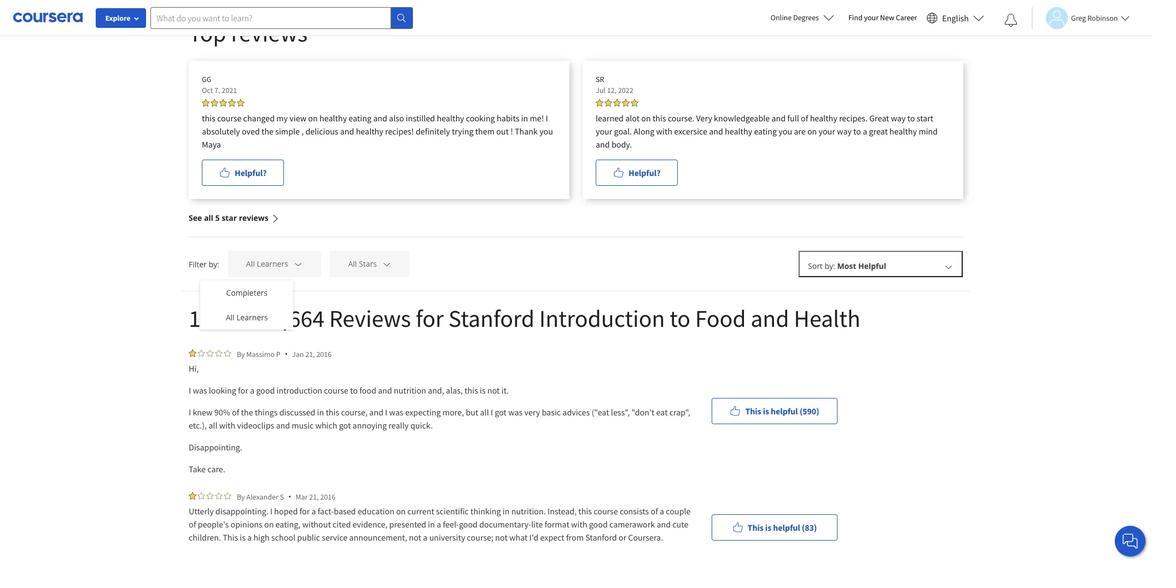 Task type: locate. For each thing, give the bounding box(es) containing it.
thank
[[515, 126, 538, 137]]

was up really
[[389, 407, 404, 418]]

0 horizontal spatial chevron down image
[[382, 260, 392, 269]]

is
[[480, 385, 486, 396], [763, 406, 769, 417], [766, 522, 772, 533], [240, 532, 246, 543]]

not down the 'presented'
[[409, 532, 421, 543]]

of right consists
[[651, 506, 658, 517]]

this inside 'utterly disappointing. i hoped for a fact-based education on current scientific thinking in nutrition. instead, this course consists of a couple of people's opinions on eating, without cited evidence, presented in a feel-good documentary-lite format with good camerawork and cute children. this is a high school public service announcement, not a university course; not what i'd expect from stanford or coursera.'
[[223, 532, 238, 543]]

is left (83) at the bottom right of the page
[[766, 522, 772, 533]]

0 vertical spatial course
[[217, 113, 242, 124]]

star image
[[215, 350, 223, 357], [215, 493, 223, 500], [224, 493, 231, 500]]

helpful left (83) at the bottom right of the page
[[773, 522, 801, 533]]

1 vertical spatial helpful
[[773, 522, 801, 533]]

is left (590)
[[763, 406, 769, 417]]

on right "are"
[[808, 126, 817, 137]]

along
[[634, 126, 655, 137]]

1 helpful? from the left
[[235, 167, 267, 178]]

instilled
[[406, 113, 435, 124]]

online degrees button
[[762, 5, 843, 30]]

disappointing.
[[216, 506, 269, 517]]

1 you from the left
[[540, 126, 553, 137]]

to
[[908, 113, 915, 124], [854, 126, 861, 137], [670, 304, 691, 334], [350, 385, 358, 396]]

1 horizontal spatial helpful?
[[629, 167, 661, 178]]

you left "are"
[[779, 126, 792, 137]]

with inside 'utterly disappointing. i hoped for a fact-based education on current scientific thinking in nutrition. instead, this course consists of a couple of people's opinions on eating, without cited evidence, presented in a feel-good documentary-lite format with good camerawork and cute children. this is a high school public service announcement, not a university course; not what i'd expect from stanford or coursera.'
[[571, 519, 588, 530]]

2016 right jan
[[317, 349, 332, 359]]

filled star image down 'oct'
[[202, 99, 210, 107]]

helpful? button down oved
[[202, 160, 284, 186]]

filled star image up hi, on the bottom left of the page
[[189, 350, 196, 357]]

1 horizontal spatial the
[[262, 126, 274, 137]]

0 vertical spatial 2016
[[317, 349, 332, 359]]

1 horizontal spatial you
[[779, 126, 792, 137]]

a left great
[[863, 126, 868, 137]]

definitely
[[416, 126, 450, 137]]

2016 for this is helpful (590)
[[317, 349, 332, 359]]

course up the absolutely
[[217, 113, 242, 124]]

healthy
[[320, 113, 347, 124], [437, 113, 464, 124], [810, 113, 838, 124], [356, 126, 384, 137], [725, 126, 753, 137], [890, 126, 917, 137]]

2 horizontal spatial with
[[656, 126, 673, 137]]

the up videoclips
[[241, 407, 253, 418]]

all up completers menu item
[[246, 259, 255, 269]]

2016
[[317, 349, 332, 359], [320, 492, 336, 502]]

not
[[488, 385, 500, 396], [409, 532, 421, 543], [495, 532, 508, 543]]

on right view
[[308, 113, 318, 124]]

stars
[[359, 259, 377, 269]]

star
[[222, 213, 237, 223]]

learners left chevron down image
[[257, 259, 288, 269]]

you down me!
[[540, 126, 553, 137]]

with down "90%"
[[219, 420, 235, 431]]

1 vertical spatial with
[[219, 420, 235, 431]]

way
[[891, 113, 906, 124], [837, 126, 852, 137]]

disappointing.
[[189, 442, 242, 453]]

filled star image down jul
[[596, 99, 604, 107]]

filter by:
[[189, 259, 219, 270]]

0 vertical spatial the
[[262, 126, 274, 137]]

0 horizontal spatial stanford
[[449, 304, 535, 334]]

of inside i knew 90% of the things discussed in this course, and i was expecting more, but all i got was very basic advices ("eat less", "don't eat crap", etc.), all with videoclips and music which got annoying really quick.
[[232, 407, 239, 418]]

1 vertical spatial got
[[339, 420, 351, 431]]

stanford inside 'utterly disappointing. i hoped for a fact-based education on current scientific thinking in nutrition. instead, this course consists of a couple of people's opinions on eating, without cited evidence, presented in a feel-good documentary-lite format with good camerawork and cute children. this is a high school public service announcement, not a university course; not what i'd expect from stanford or coursera.'
[[586, 532, 617, 543]]

1 horizontal spatial stanford
[[586, 532, 617, 543]]

all right etc.),
[[209, 420, 218, 431]]

1 horizontal spatial got
[[495, 407, 507, 418]]

this
[[202, 113, 215, 124], [653, 113, 666, 124], [465, 385, 478, 396], [326, 407, 339, 418], [579, 506, 592, 517]]

i right me!
[[546, 113, 548, 124]]

all learners inside dropdown button
[[246, 259, 288, 269]]

• right p
[[285, 349, 288, 360]]

for inside 'utterly disappointing. i hoped for a fact-based education on current scientific thinking in nutrition. instead, this course consists of a couple of people's opinions on eating, without cited evidence, presented in a feel-good documentary-lite format with good camerawork and cute children. this is a high school public service announcement, not a university course; not what i'd expect from stanford or coursera.'
[[300, 506, 310, 517]]

course.
[[668, 113, 695, 124]]

1 vertical spatial stanford
[[586, 532, 617, 543]]

star image down care.
[[215, 493, 223, 500]]

helpful? for along
[[629, 167, 661, 178]]

course inside "this course changed my view on healthy eating and also instilled healthy cooking habits in me! i absolutely oved the simple , delicious and healthy recipes! definitely trying them out ! thank you maya"
[[217, 113, 242, 124]]

0 vertical spatial with
[[656, 126, 673, 137]]

see all 5 star reviews button
[[189, 199, 280, 237]]

all inside button
[[348, 259, 357, 269]]

1 vertical spatial learners
[[237, 312, 268, 323]]

utterly disappointing. i hoped for a fact-based education on current scientific thinking in nutrition. instead, this course consists of a couple of people's opinions on eating, without cited evidence, presented in a feel-good documentary-lite format with good camerawork and cute children. this is a high school public service announcement, not a university course; not what i'd expect from stanford or coursera.
[[189, 506, 693, 543]]

filled star image
[[219, 99, 227, 107], [228, 99, 236, 107], [613, 99, 621, 107], [622, 99, 630, 107], [189, 350, 196, 357]]

i'd
[[530, 532, 539, 543]]

i right but
[[491, 407, 493, 418]]

0 horizontal spatial way
[[837, 126, 852, 137]]

all learners button
[[228, 251, 321, 277]]

in up the which
[[317, 407, 324, 418]]

2 you from the left
[[779, 126, 792, 137]]

nutrition.
[[511, 506, 546, 517]]

course,
[[341, 407, 368, 418]]

0 horizontal spatial helpful? button
[[202, 160, 284, 186]]

0 horizontal spatial with
[[219, 420, 235, 431]]

is inside this is helpful (590) button
[[763, 406, 769, 417]]

helpful? button
[[202, 160, 284, 186], [596, 160, 678, 186]]

filled star image up utterly
[[189, 493, 196, 500]]

by inside by alexander s • mar 21, 2016
[[237, 492, 245, 502]]

None search field
[[150, 7, 413, 29]]

1 vertical spatial all learners
[[226, 312, 268, 323]]

helpful? button down body.
[[596, 160, 678, 186]]

by for this is helpful (590)
[[237, 349, 245, 359]]

helpful? button for oved
[[202, 160, 284, 186]]

what
[[509, 532, 528, 543]]

1 horizontal spatial way
[[891, 113, 906, 124]]

absolutely
[[202, 126, 240, 137]]

very
[[525, 407, 540, 418]]

1 vertical spatial course
[[324, 385, 348, 396]]

i knew 90% of the things discussed in this course, and i was expecting more, but all i got was very basic advices ("eat less", "don't eat crap", etc.), all with videoclips and music which got annoying really quick.
[[189, 407, 692, 431]]

0 vertical spatial all learners
[[246, 259, 288, 269]]

your right find
[[864, 13, 879, 22]]

stanford
[[449, 304, 535, 334], [586, 532, 617, 543]]

1 horizontal spatial helpful? button
[[596, 160, 678, 186]]

filled star image down 2022
[[631, 99, 639, 107]]

filled star image
[[202, 99, 210, 107], [211, 99, 218, 107], [237, 99, 245, 107], [596, 99, 604, 107], [605, 99, 612, 107], [631, 99, 639, 107], [189, 493, 196, 500]]

of right "90%"
[[232, 407, 239, 418]]

got down course,
[[339, 420, 351, 431]]

filled star image down 7,
[[211, 99, 218, 107]]

0 vertical spatial reviews
[[231, 18, 308, 48]]

i left hoped
[[270, 506, 273, 517]]

by massimo p • jan 21, 2016
[[237, 349, 332, 360]]

this inside learned alot on this course. very knowledgeable and full of healthy recipes. great way to start your goal. along with excersice and healthy eating you are on your way to a great healthy mind and body.
[[653, 113, 666, 124]]

is down opinions
[[240, 532, 246, 543]]

0 vertical spatial helpful
[[771, 406, 798, 417]]

camerawork
[[610, 519, 655, 530]]

out
[[496, 126, 509, 137]]

0 vertical spatial for
[[416, 304, 444, 334]]

0 horizontal spatial •
[[285, 349, 288, 360]]

0 horizontal spatial helpful?
[[235, 167, 267, 178]]

course inside 'utterly disappointing. i hoped for a fact-based education on current scientific thinking in nutrition. instead, this course consists of a couple of people's opinions on eating, without cited evidence, presented in a feel-good documentary-lite format with good camerawork and cute children. this is a high school public service announcement, not a university course; not what i'd expect from stanford or coursera.'
[[594, 506, 618, 517]]

1 horizontal spatial all
[[246, 259, 255, 269]]

2 horizontal spatial course
[[594, 506, 618, 517]]

1 vertical spatial •
[[288, 492, 291, 502]]

care.
[[208, 464, 225, 475]]

1 by from the top
[[237, 349, 245, 359]]

2016 for this is helpful (83)
[[320, 492, 336, 502]]

0 horizontal spatial for
[[238, 385, 248, 396]]

cute
[[673, 519, 689, 530]]

2 vertical spatial course
[[594, 506, 618, 517]]

1 horizontal spatial for
[[300, 506, 310, 517]]

1 vertical spatial by
[[237, 492, 245, 502]]

1 horizontal spatial with
[[571, 519, 588, 530]]

0 horizontal spatial the
[[241, 407, 253, 418]]

fact-
[[318, 506, 334, 517]]

in left me!
[[521, 113, 528, 124]]

0 horizontal spatial course
[[217, 113, 242, 124]]

21, inside by alexander s • mar 21, 2016
[[309, 492, 319, 502]]

1 vertical spatial reviews
[[239, 213, 269, 223]]

all right but
[[480, 407, 489, 418]]

all learners menu item
[[200, 305, 294, 330]]

filled star image down 12,
[[605, 99, 612, 107]]

all for all learners dropdown button
[[246, 259, 255, 269]]

2 vertical spatial all
[[209, 420, 218, 431]]

scientific
[[436, 506, 469, 517]]

21, right mar
[[309, 492, 319, 502]]

star image down "25"
[[215, 350, 223, 357]]

21, inside 'by massimo p • jan 21, 2016'
[[305, 349, 315, 359]]

top
[[189, 18, 226, 48]]

habits
[[497, 113, 520, 124]]

your right "are"
[[819, 126, 836, 137]]

0 vertical spatial eating
[[349, 113, 372, 124]]

good up the things
[[256, 385, 275, 396]]

0 vertical spatial by
[[237, 349, 245, 359]]

of right 'full'
[[801, 113, 809, 124]]

this is helpful (590) button
[[712, 398, 838, 424]]

on
[[308, 113, 318, 124], [642, 113, 651, 124], [808, 126, 817, 137], [396, 506, 406, 517], [264, 519, 274, 530]]

menu
[[200, 281, 294, 330]]

0 horizontal spatial eating
[[349, 113, 372, 124]]

helpful left (590)
[[771, 406, 798, 417]]

school
[[271, 532, 296, 543]]

helpful? down oved
[[235, 167, 267, 178]]

in down current
[[428, 519, 435, 530]]

course;
[[467, 532, 494, 543]]

0 horizontal spatial got
[[339, 420, 351, 431]]

full
[[788, 113, 799, 124]]

learners inside dropdown button
[[257, 259, 288, 269]]

all left stars
[[348, 259, 357, 269]]

• right s
[[288, 492, 291, 502]]

learners down completers menu item
[[237, 312, 268, 323]]

filled star image down 2022
[[622, 99, 630, 107]]

i
[[546, 113, 548, 124], [189, 385, 191, 396], [189, 407, 191, 418], [385, 407, 388, 418], [491, 407, 493, 418], [270, 506, 273, 517]]

90%
[[214, 407, 230, 418]]

1 helpful? button from the left
[[202, 160, 284, 186]]

• for this is helpful (590)
[[285, 349, 288, 360]]

!
[[511, 126, 513, 137]]

way right great
[[891, 113, 906, 124]]

2 horizontal spatial all
[[348, 259, 357, 269]]

1 vertical spatial for
[[238, 385, 248, 396]]

this up the absolutely
[[202, 113, 215, 124]]

course up course,
[[324, 385, 348, 396]]

this up the which
[[326, 407, 339, 418]]

2 helpful? from the left
[[629, 167, 661, 178]]

current
[[408, 506, 434, 517]]

reviews inside button
[[239, 213, 269, 223]]

with up from
[[571, 519, 588, 530]]

learners
[[257, 259, 288, 269], [237, 312, 268, 323]]

chevron down image
[[382, 260, 392, 269], [944, 262, 954, 272]]

online
[[771, 13, 792, 22]]

0 horizontal spatial you
[[540, 126, 553, 137]]

by left massimo
[[237, 349, 245, 359]]

2 helpful? button from the left
[[596, 160, 678, 186]]

but
[[466, 407, 478, 418]]

chevron down image inside all stars button
[[382, 260, 392, 269]]

people's
[[198, 519, 229, 530]]

this right instead,
[[579, 506, 592, 517]]

1 vertical spatial eating
[[754, 126, 777, 137]]

hi,
[[189, 363, 199, 374]]

25
[[218, 304, 242, 334]]

your down learned
[[596, 126, 613, 137]]

trying
[[452, 126, 474, 137]]

2016 inside 'by massimo p • jan 21, 2016'
[[317, 349, 332, 359]]

0 vertical spatial all
[[204, 213, 213, 223]]

all inside dropdown button
[[246, 259, 255, 269]]

1 vertical spatial 2016
[[320, 492, 336, 502]]

all inside menu item
[[226, 312, 235, 323]]

take
[[189, 464, 206, 475]]

on inside "this course changed my view on healthy eating and also instilled healthy cooking habits in me! i absolutely oved the simple , delicious and healthy recipes! definitely trying them out ! thank you maya"
[[308, 113, 318, 124]]

with right along
[[656, 126, 673, 137]]

is inside this is helpful (83) button
[[766, 522, 772, 533]]

0 vertical spatial 21,
[[305, 349, 315, 359]]

filter
[[189, 259, 207, 270]]

2 by from the top
[[237, 492, 245, 502]]

2 vertical spatial with
[[571, 519, 588, 530]]

eating inside learned alot on this course. very knowledgeable and full of healthy recipes. great way to start your goal. along with excersice and healthy eating you are on your way to a great healthy mind and body.
[[754, 126, 777, 137]]

by inside 'by massimo p • jan 21, 2016'
[[237, 349, 245, 359]]

1 vertical spatial the
[[241, 407, 253, 418]]

see all 5 star reviews
[[189, 213, 269, 223]]

filled star image down 12,
[[613, 99, 621, 107]]

2 horizontal spatial your
[[864, 13, 879, 22]]

lite
[[532, 519, 543, 530]]

instead,
[[548, 506, 577, 517]]

degrees
[[794, 13, 819, 22]]

mar
[[296, 492, 308, 502]]

your
[[864, 13, 879, 22], [596, 126, 613, 137], [819, 126, 836, 137]]

filled star image down 2021
[[228, 99, 236, 107]]

and
[[373, 113, 387, 124], [772, 113, 786, 124], [340, 126, 354, 137], [709, 126, 723, 137], [596, 139, 610, 150], [751, 304, 789, 334], [378, 385, 392, 396], [369, 407, 383, 418], [276, 420, 290, 431], [657, 519, 671, 530]]

1 horizontal spatial •
[[288, 492, 291, 502]]

for
[[416, 304, 444, 334], [238, 385, 248, 396], [300, 506, 310, 517]]

all left 5
[[204, 213, 213, 223]]

reviews
[[329, 304, 411, 334]]

view
[[290, 113, 307, 124]]

1 horizontal spatial eating
[[754, 126, 777, 137]]

course left consists
[[594, 506, 618, 517]]

1 vertical spatial way
[[837, 126, 852, 137]]

all learners down completers menu item
[[226, 312, 268, 323]]

was
[[193, 385, 207, 396], [389, 407, 404, 418], [509, 407, 523, 418]]

was up knew
[[193, 385, 207, 396]]

cooking
[[466, 113, 495, 124]]

cited
[[333, 519, 351, 530]]

(590)
[[800, 406, 820, 417]]

helpful? down body.
[[629, 167, 661, 178]]

0 horizontal spatial all
[[226, 312, 235, 323]]

completers
[[226, 288, 268, 298]]

0 vertical spatial learners
[[257, 259, 288, 269]]

this is helpful (83)
[[748, 522, 817, 533]]

the down changed
[[262, 126, 274, 137]]

this up along
[[653, 113, 666, 124]]

2016 up fact- on the bottom left
[[320, 492, 336, 502]]

1 horizontal spatial good
[[459, 519, 478, 530]]

all learners left chevron down image
[[246, 259, 288, 269]]

by up disappointing.
[[237, 492, 245, 502]]

1 vertical spatial 21,
[[309, 492, 319, 502]]

coursera image
[[13, 9, 83, 26]]

body.
[[612, 139, 632, 150]]

oct
[[202, 85, 213, 95]]

utterly
[[189, 506, 214, 517]]

21, right jan
[[305, 349, 315, 359]]

2 horizontal spatial good
[[589, 519, 608, 530]]

good up the course;
[[459, 519, 478, 530]]

2 vertical spatial for
[[300, 506, 310, 517]]

the inside i knew 90% of the things discussed in this course, and i was expecting more, but all i got was very basic advices ("eat less", "don't eat crap", etc.), all with videoclips and music which got annoying really quick.
[[241, 407, 253, 418]]

2016 inside by alexander s • mar 21, 2016
[[320, 492, 336, 502]]

not left it.
[[488, 385, 500, 396]]

annoying
[[353, 420, 387, 431]]

0 vertical spatial •
[[285, 349, 288, 360]]

star image
[[198, 350, 205, 357], [206, 350, 214, 357], [224, 350, 231, 357], [198, 493, 205, 500], [206, 493, 214, 500]]

robinson
[[1088, 13, 1118, 23]]

0 vertical spatial got
[[495, 407, 507, 418]]



Task type: vqa. For each thing, say whether or not it's contained in the screenshot.
the rightmost Certificate
no



Task type: describe. For each thing, give the bounding box(es) containing it.
21, for this is helpful (83)
[[309, 492, 319, 502]]

them
[[475, 126, 495, 137]]

without
[[302, 519, 331, 530]]

videoclips
[[237, 420, 274, 431]]

filled star image down 2021
[[237, 99, 245, 107]]

this is helpful (590)
[[746, 406, 820, 417]]

0 vertical spatial way
[[891, 113, 906, 124]]

chat with us image
[[1122, 533, 1139, 551]]

you inside "this course changed my view on healthy eating and also instilled healthy cooking habits in me! i absolutely oved the simple , delicious and healthy recipes! definitely trying them out ! thank you maya"
[[540, 126, 553, 137]]

healthy left recipes!
[[356, 126, 384, 137]]

on up high
[[264, 519, 274, 530]]

presented
[[389, 519, 426, 530]]

english button
[[923, 0, 989, 36]]

based
[[334, 506, 356, 517]]

on up the 'presented'
[[396, 506, 406, 517]]

all for all stars button
[[348, 259, 357, 269]]

a left feel-
[[437, 519, 441, 530]]

oved
[[242, 126, 260, 137]]

,
[[302, 126, 304, 137]]

s
[[280, 492, 284, 502]]

evidence,
[[353, 519, 388, 530]]

english
[[943, 12, 969, 23]]

health
[[794, 304, 861, 334]]

a left couple
[[660, 506, 664, 517]]

i inside "this course changed my view on healthy eating and also instilled healthy cooking habits in me! i absolutely oved the simple , delicious and healthy recipes! definitely trying them out ! thank you maya"
[[546, 113, 548, 124]]

a inside learned alot on this course. very knowledgeable and full of healthy recipes. great way to start your goal. along with excersice and healthy eating you are on your way to a great healthy mind and body.
[[863, 126, 868, 137]]

(83)
[[802, 522, 817, 533]]

sr jul 12, 2022
[[596, 74, 634, 95]]

massimo
[[246, 349, 275, 359]]

i down hi, on the bottom left of the page
[[189, 385, 191, 396]]

on up along
[[642, 113, 651, 124]]

alexander
[[246, 492, 278, 502]]

i inside 'utterly disappointing. i hoped for a fact-based education on current scientific thinking in nutrition. instead, this course consists of a couple of people's opinions on eating, without cited evidence, presented in a feel-good documentary-lite format with good camerawork and cute children. this is a high school public service announcement, not a university course; not what i'd expect from stanford or coursera.'
[[270, 506, 273, 517]]

p
[[276, 349, 281, 359]]

find
[[849, 13, 863, 22]]

this inside 'utterly disappointing. i hoped for a fact-based education on current scientific thinking in nutrition. instead, this course consists of a couple of people's opinions on eating, without cited evidence, presented in a feel-good documentary-lite format with good camerawork and cute children. this is a high school public service announcement, not a university course; not what i'd expect from stanford or coursera.'
[[579, 506, 592, 517]]

by for this is helpful (83)
[[237, 492, 245, 502]]

are
[[794, 126, 806, 137]]

all learners inside menu item
[[226, 312, 268, 323]]

of down utterly
[[189, 519, 196, 530]]

0 vertical spatial stanford
[[449, 304, 535, 334]]

• for this is helpful (83)
[[288, 492, 291, 502]]

and inside 'utterly disappointing. i hoped for a fact-based education on current scientific thinking in nutrition. instead, this course consists of a couple of people's opinions on eating, without cited evidence, presented in a feel-good documentary-lite format with good camerawork and cute children. this is a high school public service announcement, not a university course; not what i'd expect from stanford or coursera.'
[[657, 519, 671, 530]]

consists
[[620, 506, 649, 517]]

jul
[[596, 85, 606, 95]]

take care.
[[189, 464, 225, 475]]

chevron down image
[[294, 260, 303, 269]]

learners inside menu item
[[237, 312, 268, 323]]

8,664
[[271, 304, 325, 334]]

expect
[[540, 532, 565, 543]]

1 horizontal spatial your
[[819, 126, 836, 137]]

this for this is helpful (590)
[[746, 406, 762, 417]]

not down documentary-
[[495, 532, 508, 543]]

documentary-
[[479, 519, 532, 530]]

12,
[[607, 85, 617, 95]]

1 vertical spatial all
[[480, 407, 489, 418]]

5
[[215, 213, 220, 223]]

a left high
[[247, 532, 252, 543]]

completers menu item
[[200, 281, 294, 305]]

explore
[[105, 13, 131, 23]]

all stars button
[[330, 251, 410, 277]]

helpful for (83)
[[773, 522, 801, 533]]

star image for this is helpful (83)
[[215, 493, 223, 500]]

of inside learned alot on this course. very knowledgeable and full of healthy recipes. great way to start your goal. along with excersice and healthy eating you are on your way to a great healthy mind and body.
[[801, 113, 809, 124]]

coursera.
[[628, 532, 663, 543]]

eating inside "this course changed my view on healthy eating and also instilled healthy cooking habits in me! i absolutely oved the simple , delicious and healthy recipes! definitely trying them out ! thank you maya"
[[349, 113, 372, 124]]

healthy right great
[[890, 126, 917, 137]]

expecting
[[405, 407, 441, 418]]

1 horizontal spatial chevron down image
[[944, 262, 954, 272]]

in up documentary-
[[503, 506, 510, 517]]

with inside learned alot on this course. very knowledgeable and full of healthy recipes. great way to start your goal. along with excersice and healthy eating you are on your way to a great healthy mind and body.
[[656, 126, 673, 137]]

food
[[360, 385, 376, 396]]

couple
[[666, 506, 691, 517]]

by alexander s • mar 21, 2016
[[237, 492, 336, 502]]

and,
[[428, 385, 444, 396]]

looking
[[209, 385, 236, 396]]

of right "25"
[[246, 304, 266, 334]]

mind
[[919, 126, 938, 137]]

0 horizontal spatial good
[[256, 385, 275, 396]]

less",
[[611, 407, 630, 418]]

healthy down knowledgeable at the right top
[[725, 126, 753, 137]]

filled star image down 7,
[[219, 99, 227, 107]]

star image for this is helpful (590)
[[215, 350, 223, 357]]

in inside i knew 90% of the things discussed in this course, and i was expecting more, but all i got was very basic advices ("eat less", "don't eat crap", etc.), all with videoclips and music which got annoying really quick.
[[317, 407, 324, 418]]

nutrition
[[394, 385, 426, 396]]

in inside "this course changed my view on healthy eating and also instilled healthy cooking habits in me! i absolutely oved the simple , delicious and healthy recipes! definitely trying them out ! thank you maya"
[[521, 113, 528, 124]]

all inside button
[[204, 213, 213, 223]]

see
[[189, 213, 202, 223]]

changed
[[243, 113, 275, 124]]

menu containing completers
[[200, 281, 294, 330]]

star image up disappointing.
[[224, 493, 231, 500]]

this course changed my view on healthy eating and also instilled healthy cooking habits in me! i absolutely oved the simple , delicious and healthy recipes! definitely trying them out ! thank you maya
[[202, 113, 553, 150]]

online degrees
[[771, 13, 819, 22]]

1 horizontal spatial was
[[389, 407, 404, 418]]

really
[[389, 420, 409, 431]]

0 horizontal spatial your
[[596, 126, 613, 137]]

a left fact- on the bottom left
[[312, 506, 316, 517]]

healthy up trying
[[437, 113, 464, 124]]

greg robinson
[[1072, 13, 1118, 23]]

service
[[322, 532, 348, 543]]

-
[[205, 304, 213, 334]]

is left it.
[[480, 385, 486, 396]]

goal.
[[614, 126, 632, 137]]

with inside i knew 90% of the things discussed in this course, and i was expecting more, but all i got was very basic advices ("eat less", "don't eat crap", etc.), all with videoclips and music which got annoying really quick.
[[219, 420, 235, 431]]

i left knew
[[189, 407, 191, 418]]

21, for this is helpful (590)
[[305, 349, 315, 359]]

maya
[[202, 139, 221, 150]]

1
[[189, 304, 201, 334]]

is inside 'utterly disappointing. i hoped for a fact-based education on current scientific thinking in nutrition. instead, this course consists of a couple of people's opinions on eating, without cited evidence, presented in a feel-good documentary-lite format with good camerawork and cute children. this is a high school public service announcement, not a university course; not what i'd expect from stanford or coursera.'
[[240, 532, 246, 543]]

this right alas,
[[465, 385, 478, 396]]

great
[[869, 126, 888, 137]]

this for this is helpful (83)
[[748, 522, 764, 533]]

healthy up delicious
[[320, 113, 347, 124]]

the inside "this course changed my view on healthy eating and also instilled healthy cooking habits in me! i absolutely oved the simple , delicious and healthy recipes! definitely trying them out ! thank you maya"
[[262, 126, 274, 137]]

greg
[[1072, 13, 1086, 23]]

introduction
[[540, 304, 665, 334]]

sr
[[596, 74, 604, 84]]

helpful for (590)
[[771, 406, 798, 417]]

a down the 'presented'
[[423, 532, 428, 543]]

show notifications image
[[1005, 14, 1018, 27]]

etc.),
[[189, 420, 207, 431]]

a right looking on the left of page
[[250, 385, 254, 396]]

public
[[297, 532, 320, 543]]

1 - 25 of 8,664 reviews for stanford introduction to food and health
[[189, 304, 861, 334]]

announcement,
[[349, 532, 407, 543]]

education
[[358, 506, 395, 517]]

alot
[[626, 113, 640, 124]]

all stars
[[348, 259, 377, 269]]

introduction
[[277, 385, 322, 396]]

this inside "this course changed my view on healthy eating and also instilled healthy cooking habits in me! i absolutely oved the simple , delicious and healthy recipes! definitely trying them out ! thank you maya"
[[202, 113, 215, 124]]

also
[[389, 113, 404, 124]]

high
[[254, 532, 270, 543]]

healthy left recipes.
[[810, 113, 838, 124]]

from
[[566, 532, 584, 543]]

What do you want to learn? text field
[[150, 7, 391, 29]]

helpful? button for along
[[596, 160, 678, 186]]

music
[[292, 420, 314, 431]]

simple
[[275, 126, 300, 137]]

great
[[870, 113, 890, 124]]

i up annoying
[[385, 407, 388, 418]]

0 horizontal spatial was
[[193, 385, 207, 396]]

basic
[[542, 407, 561, 418]]

helpful? for oved
[[235, 167, 267, 178]]

excersice
[[674, 126, 708, 137]]

things
[[255, 407, 278, 418]]

learned
[[596, 113, 624, 124]]

this inside i knew 90% of the things discussed in this course, and i was expecting more, but all i got was very basic advices ("eat less", "don't eat crap", etc.), all with videoclips and music which got annoying really quick.
[[326, 407, 339, 418]]

i was looking for a good introduction course to food and nutrition and, alas, this is not it.
[[189, 385, 509, 396]]

delicious
[[306, 126, 339, 137]]

1 horizontal spatial course
[[324, 385, 348, 396]]

2 horizontal spatial was
[[509, 407, 523, 418]]

2 horizontal spatial for
[[416, 304, 444, 334]]

you inside learned alot on this course. very knowledgeable and full of healthy recipes. great way to start your goal. along with excersice and healthy eating you are on your way to a great healthy mind and body.
[[779, 126, 792, 137]]



